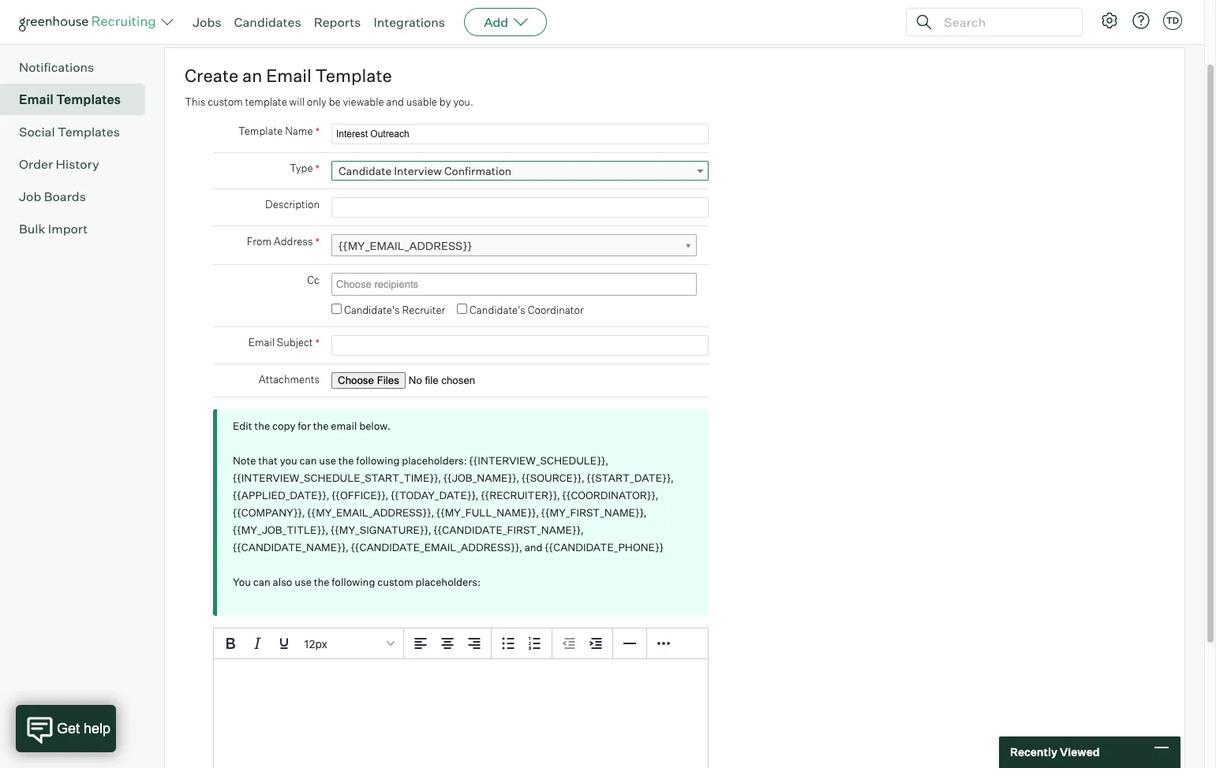 Task type: describe. For each thing, give the bounding box(es) containing it.
* for from address *
[[315, 235, 320, 249]]

{{candidate_phone}}
[[545, 541, 664, 554]]

bulk import link
[[19, 220, 139, 239]]

email templates link
[[19, 90, 139, 109]]

order history
[[19, 156, 99, 172]]

viewed
[[1060, 746, 1100, 760]]

Candidate's Coordinator checkbox
[[457, 304, 467, 314]]

create an email template
[[185, 65, 392, 86]]

{{my_email_address}}
[[339, 239, 472, 253]]

{{today_date}},
[[391, 489, 479, 502]]

{{interview_schedule}}, {{interview_schedule_start_time}}, {{job_name}}, {{source}}, {{start_date}}, {{applied_date}}, {{office}}, {{today_date}}, {{recruiter}}, {{coordinator}}, {{company}}, {{my_email_address}}, {{my_full_name}}, {{my_first_name}}, {{my_job_title}}, {{my_signature}}, {{candidate_first_name}}, {{candidate_name}}, {{candidate_email_address}}, and {{candidate_phone}}
[[233, 454, 674, 554]]

Email Subject text field
[[332, 335, 709, 356]]

2 toolbar from the left
[[492, 629, 553, 660]]

candidate interview confirmation
[[339, 164, 512, 178]]

type
[[290, 162, 313, 175]]

candidate interview confirmation link
[[332, 161, 709, 181]]

0 horizontal spatial can
[[253, 576, 271, 589]]

{{candidate_email_address}},
[[351, 541, 522, 554]]

td
[[1167, 15, 1179, 26]]

placeholders: for note that you can use the following placeholders:
[[402, 454, 467, 467]]

viewable
[[343, 95, 384, 108]]

the right also
[[314, 576, 330, 589]]

{{job_name}},
[[444, 472, 519, 484]]

edit the copy for the email below.
[[233, 420, 391, 432]]

add
[[484, 14, 508, 30]]

job boards
[[19, 189, 86, 205]]

reports link
[[314, 14, 361, 30]]

will
[[289, 95, 305, 108]]

candidate's recruiter
[[344, 304, 445, 317]]

0 horizontal spatial use
[[295, 576, 312, 589]]

type *
[[290, 162, 320, 175]]

address
[[274, 235, 313, 248]]

bulk
[[19, 221, 45, 237]]

* for email subject *
[[315, 336, 320, 349]]

by
[[440, 95, 451, 108]]

{{office}},
[[332, 489, 389, 502]]

candidates
[[234, 14, 301, 30]]

email
[[331, 420, 357, 432]]

{{candidate_first_name}},
[[434, 524, 584, 536]]

also
[[273, 576, 292, 589]]

{{my_email_address}},
[[307, 506, 434, 519]]

td button
[[1163, 11, 1182, 30]]

{{my_first_name}},
[[541, 506, 647, 519]]

you
[[280, 454, 297, 467]]

that
[[258, 454, 278, 467]]

{{my_full_name}},
[[436, 506, 539, 519]]

Template Name text field
[[332, 124, 709, 145]]

interview
[[394, 164, 442, 178]]

{{company}},
[[233, 506, 305, 519]]

subject
[[277, 336, 313, 349]]

job
[[19, 189, 41, 205]]

cc
[[307, 274, 320, 287]]

0 vertical spatial and
[[386, 95, 404, 108]]

configure image
[[1100, 11, 1119, 30]]

from address *
[[247, 235, 320, 249]]

recently viewed
[[1010, 746, 1100, 760]]

this
[[185, 95, 205, 108]]

email templates
[[19, 92, 121, 107]]

import
[[48, 221, 88, 237]]

{{my_job_title}},
[[233, 524, 329, 536]]

integrations
[[374, 14, 445, 30]]

order history link
[[19, 155, 139, 174]]

social templates
[[19, 124, 120, 140]]

candidate's for candidate's recruiter
[[344, 304, 400, 317]]

recruiter
[[402, 304, 445, 317]]

you
[[233, 576, 251, 589]]

greenhouse recruiting image
[[19, 13, 161, 32]]

and inside '{{interview_schedule}}, {{interview_schedule_start_time}}, {{job_name}}, {{source}}, {{start_date}}, {{applied_date}}, {{office}}, {{today_date}}, {{recruiter}}, {{coordinator}}, {{company}}, {{my_email_address}}, {{my_full_name}}, {{my_first_name}}, {{my_job_title}}, {{my_signature}}, {{candidate_first_name}}, {{candidate_name}}, {{candidate_email_address}}, and {{candidate_phone}}'
[[525, 541, 543, 554]]

edit
[[233, 420, 252, 432]]

create
[[185, 65, 239, 86]]

recently
[[1010, 746, 1058, 760]]

{{recruiter}},
[[481, 489, 560, 502]]

reports
[[314, 14, 361, 30]]

{{my_signature}},
[[331, 524, 431, 536]]

12px toolbar
[[214, 629, 404, 660]]

bulk import
[[19, 221, 88, 237]]

1 horizontal spatial use
[[319, 454, 336, 467]]



Task type: locate. For each thing, give the bounding box(es) containing it.
2 * from the top
[[315, 162, 320, 175]]

0 vertical spatial placeholders:
[[402, 454, 467, 467]]

note
[[233, 454, 256, 467]]

candidate's coordinator
[[470, 304, 584, 317]]

and down {{candidate_first_name}},
[[525, 541, 543, 554]]

0 vertical spatial can
[[300, 454, 317, 467]]

2 candidate's from the left
[[470, 304, 526, 317]]

template
[[245, 95, 287, 108]]

use right also
[[295, 576, 312, 589]]

2 vertical spatial email
[[248, 336, 275, 349]]

placeholders:
[[402, 454, 467, 467], [416, 576, 481, 589]]

1 vertical spatial email
[[19, 92, 54, 107]]

templates for social templates
[[58, 124, 120, 140]]

job boards link
[[19, 187, 139, 206]]

templates inside "link"
[[58, 124, 120, 140]]

{{interview_schedule_start_time}},
[[233, 472, 441, 484]]

4 * from the top
[[315, 336, 320, 349]]

1 candidate's from the left
[[344, 304, 400, 317]]

{{coordinator}},
[[562, 489, 659, 502]]

can right "you"
[[300, 454, 317, 467]]

*
[[315, 125, 320, 138], [315, 162, 320, 175], [315, 235, 320, 249], [315, 336, 320, 349]]

Candidate's Recruiter checkbox
[[332, 304, 342, 314]]

3 toolbar from the left
[[553, 629, 613, 660]]

toolbar
[[404, 629, 492, 660], [492, 629, 553, 660], [553, 629, 613, 660]]

email for email templates
[[19, 92, 54, 107]]

1 vertical spatial and
[[525, 541, 543, 554]]

{{source}},
[[522, 472, 585, 484]]

email for email subject *
[[248, 336, 275, 349]]

use up the {{interview_schedule_start_time}}, in the bottom of the page
[[319, 454, 336, 467]]

1 vertical spatial template
[[238, 125, 283, 137]]

placeholders: for you can also use the following custom placeholders:
[[416, 576, 481, 589]]

from
[[247, 235, 271, 248]]

candidates link
[[234, 14, 301, 30]]

email up the will
[[266, 65, 312, 86]]

jobs link
[[193, 14, 221, 30]]

be
[[329, 95, 341, 108]]

email up social
[[19, 92, 54, 107]]

and left "usable" at the top left of the page
[[386, 95, 404, 108]]

12px button
[[298, 630, 400, 657]]

coordinator
[[528, 304, 584, 317]]

only
[[307, 95, 327, 108]]

12px group
[[214, 629, 708, 660]]

add button
[[464, 8, 547, 36]]

1 horizontal spatial and
[[525, 541, 543, 554]]

an
[[242, 65, 262, 86]]

description
[[265, 198, 320, 211]]

0 vertical spatial email
[[266, 65, 312, 86]]

templates up social templates "link"
[[56, 92, 121, 107]]

for
[[298, 420, 311, 432]]

notifications
[[19, 59, 94, 75]]

candidate's
[[344, 304, 400, 317], [470, 304, 526, 317]]

template
[[315, 65, 392, 86], [238, 125, 283, 137]]

template inside template name *
[[238, 125, 283, 137]]

the up the {{interview_schedule_start_time}}, in the bottom of the page
[[338, 454, 354, 467]]

0 vertical spatial following
[[356, 454, 400, 467]]

custom down the create
[[208, 95, 243, 108]]

0 horizontal spatial custom
[[208, 95, 243, 108]]

{{applied_date}},
[[233, 489, 329, 502]]

Description text field
[[332, 197, 709, 218]]

3 * from the top
[[315, 235, 320, 249]]

1 horizontal spatial custom
[[377, 576, 413, 589]]

* right subject
[[315, 336, 320, 349]]

{{start_date}},
[[587, 472, 674, 484]]

0 vertical spatial templates
[[56, 92, 121, 107]]

email left subject
[[248, 336, 275, 349]]

email
[[266, 65, 312, 86], [19, 92, 54, 107], [248, 336, 275, 349]]

following down {{my_signature}},
[[332, 576, 375, 589]]

{{candidate_name}},
[[233, 541, 349, 554]]

template down template
[[238, 125, 283, 137]]

the right edit
[[254, 420, 270, 432]]

placeholders: up {{today_date}}, at bottom left
[[402, 454, 467, 467]]

notifications link
[[19, 58, 139, 77]]

email inside email subject *
[[248, 336, 275, 349]]

0 vertical spatial custom
[[208, 95, 243, 108]]

name
[[285, 125, 313, 137]]

placeholders: down {{candidate_email_address}},
[[416, 576, 481, 589]]

history
[[56, 156, 99, 172]]

confirmation
[[444, 164, 512, 178]]

can
[[300, 454, 317, 467], [253, 576, 271, 589]]

social templates link
[[19, 122, 139, 141]]

this custom template will only be viewable and usable by you.
[[185, 95, 473, 108]]

1 horizontal spatial candidate's
[[470, 304, 526, 317]]

templates for email templates
[[56, 92, 121, 107]]

email subject *
[[248, 336, 320, 349]]

0 vertical spatial template
[[315, 65, 392, 86]]

0 horizontal spatial template
[[238, 125, 283, 137]]

templates
[[56, 92, 121, 107], [58, 124, 120, 140]]

1 vertical spatial templates
[[58, 124, 120, 140]]

templates up order history link
[[58, 124, 120, 140]]

1 vertical spatial use
[[295, 576, 312, 589]]

the right for
[[313, 420, 329, 432]]

1 * from the top
[[315, 125, 320, 138]]

0 horizontal spatial candidate's
[[344, 304, 400, 317]]

0 horizontal spatial and
[[386, 95, 404, 108]]

and
[[386, 95, 404, 108], [525, 541, 543, 554]]

{{interview_schedule}},
[[469, 454, 609, 467]]

template up viewable
[[315, 65, 392, 86]]

* right type
[[315, 162, 320, 175]]

* right 'name'
[[315, 125, 320, 138]]

note that you can use the following placeholders:
[[233, 454, 469, 467]]

* right address
[[315, 235, 320, 249]]

Search text field
[[940, 11, 1068, 34]]

below.
[[359, 420, 391, 432]]

you can also use the following custom placeholders:
[[233, 576, 481, 589]]

1 vertical spatial can
[[253, 576, 271, 589]]

usable
[[406, 95, 437, 108]]

order
[[19, 156, 53, 172]]

1 horizontal spatial can
[[300, 454, 317, 467]]

1 horizontal spatial template
[[315, 65, 392, 86]]

1 vertical spatial placeholders:
[[416, 576, 481, 589]]

use
[[319, 454, 336, 467], [295, 576, 312, 589]]

custom down {{candidate_email_address}},
[[377, 576, 413, 589]]

candidate's right candidate's coordinator checkbox
[[470, 304, 526, 317]]

can right the you
[[253, 576, 271, 589]]

candidate
[[339, 164, 392, 178]]

copy
[[272, 420, 296, 432]]

1 toolbar from the left
[[404, 629, 492, 660]]

custom
[[208, 95, 243, 108], [377, 576, 413, 589]]

candidate's for candidate's coordinator
[[470, 304, 526, 317]]

candidate's right candidate's recruiter option
[[344, 304, 400, 317]]

* for template name *
[[315, 125, 320, 138]]

0 vertical spatial use
[[319, 454, 336, 467]]

{{my_email_address}} link
[[332, 235, 697, 257]]

attachments
[[259, 373, 320, 386]]

social
[[19, 124, 55, 140]]

you.
[[453, 95, 473, 108]]

None file field
[[332, 372, 531, 389]]

following down below.
[[356, 454, 400, 467]]

jobs
[[193, 14, 221, 30]]

None text field
[[332, 275, 692, 295]]

integrations link
[[374, 14, 445, 30]]

template name *
[[238, 125, 320, 138]]

1 vertical spatial custom
[[377, 576, 413, 589]]

12px
[[304, 637, 327, 651]]

1 vertical spatial following
[[332, 576, 375, 589]]

boards
[[44, 189, 86, 205]]



Task type: vqa. For each thing, say whether or not it's contained in the screenshot.
Attachments
yes



